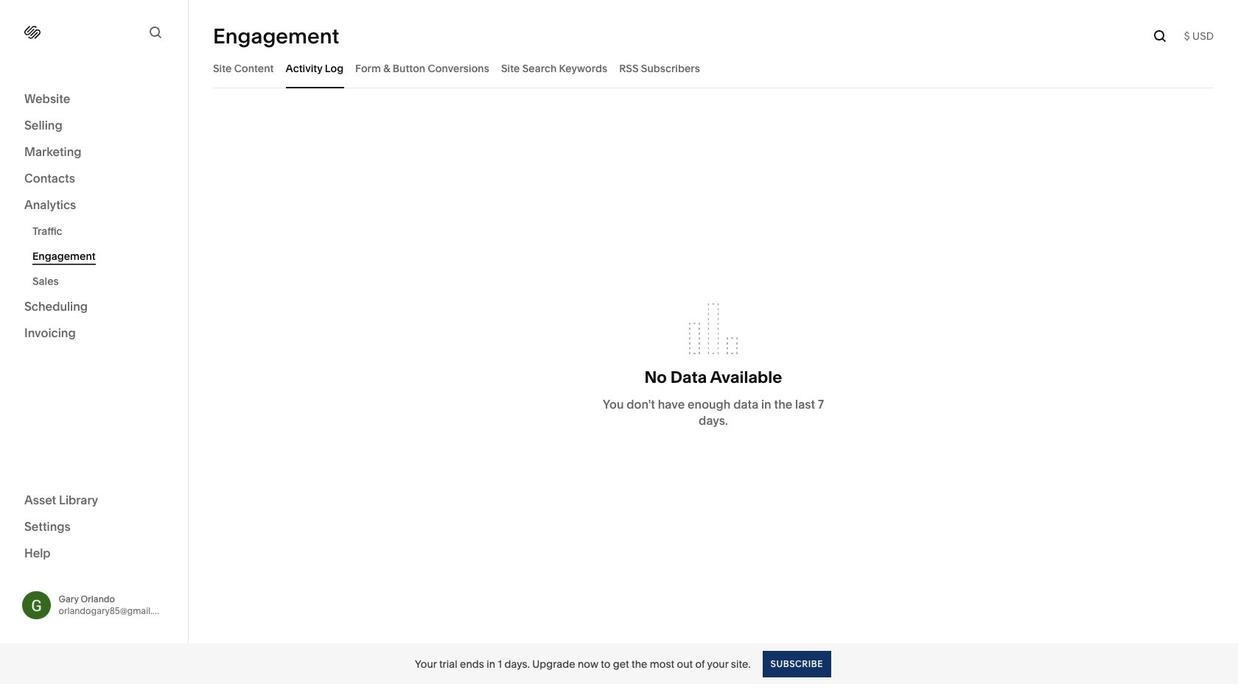 Task type: describe. For each thing, give the bounding box(es) containing it.
search image
[[147, 24, 164, 41]]



Task type: vqa. For each thing, say whether or not it's contained in the screenshot.
cross large image
no



Task type: locate. For each thing, give the bounding box(es) containing it.
logo squarespace image
[[24, 24, 41, 41]]

search image
[[1152, 28, 1168, 44]]

tab list
[[213, 48, 1214, 88]]



